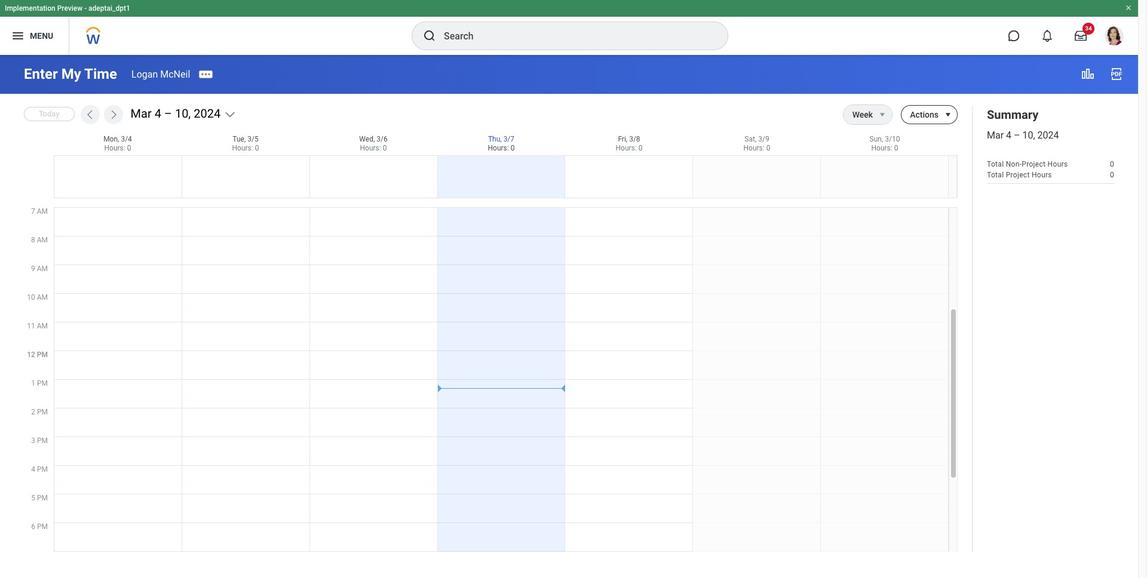 Task type: vqa. For each thing, say whether or not it's contained in the screenshot.


Task type: describe. For each thing, give the bounding box(es) containing it.
1
[[31, 380, 35, 388]]

3/10
[[886, 135, 901, 143]]

-
[[84, 4, 87, 13]]

view related information image
[[1081, 67, 1096, 81]]

pm for 1 pm
[[37, 380, 48, 388]]

non-
[[1007, 160, 1022, 169]]

1 hours: from the left
[[104, 144, 125, 152]]

0 vertical spatial 4
[[155, 107, 161, 121]]

5 pm
[[31, 494, 48, 503]]

total project hours
[[988, 171, 1053, 180]]

34
[[1086, 25, 1093, 32]]

wed,
[[359, 135, 375, 143]]

6 pm
[[31, 523, 48, 531]]

chevron down image
[[224, 109, 236, 121]]

0 horizontal spatial 10,
[[175, 107, 191, 121]]

pm for 12 pm
[[37, 351, 48, 359]]

logan mcneil
[[132, 68, 190, 80]]

sat, 3/9
[[745, 135, 770, 143]]

7
[[31, 207, 35, 216]]

1 hours: 0 from the left
[[104, 144, 131, 152]]

implementation preview -   adeptai_dpt1
[[5, 4, 130, 13]]

0 vertical spatial mar 4 – 10, 2024
[[131, 107, 221, 121]]

11
[[27, 322, 35, 331]]

am for 10 am
[[37, 294, 48, 302]]

7 hours: 0 from the left
[[872, 144, 899, 152]]

view printable version (pdf) image
[[1110, 67, 1124, 81]]

chevron left image
[[84, 109, 96, 121]]

enter my time
[[24, 66, 117, 82]]

2 hours: 0 from the left
[[232, 144, 259, 152]]

caret down image for week
[[876, 110, 890, 120]]

0 vertical spatial mar
[[131, 107, 152, 121]]

0 vertical spatial hours
[[1048, 160, 1069, 169]]

am for 11 am
[[37, 322, 48, 331]]

8 am
[[31, 236, 48, 245]]

mon, 3/4
[[104, 135, 132, 143]]

time
[[84, 66, 117, 82]]

pm for 5 pm
[[37, 494, 48, 503]]

3/9
[[759, 135, 770, 143]]

3/8
[[630, 135, 641, 143]]

inbox large image
[[1075, 30, 1087, 42]]

menu banner
[[0, 0, 1139, 55]]

0 horizontal spatial 2024
[[194, 107, 221, 121]]

sat,
[[745, 135, 757, 143]]

10
[[27, 294, 35, 302]]

34 button
[[1068, 23, 1095, 49]]

search image
[[423, 29, 437, 43]]

today
[[39, 110, 60, 118]]

5
[[31, 494, 35, 503]]

enter
[[24, 66, 58, 82]]

wed, 3/6
[[359, 135, 388, 143]]

thu, 3/7
[[488, 135, 515, 143]]

6
[[31, 523, 35, 531]]

total for total project hours
[[988, 171, 1005, 180]]

implementation
[[5, 4, 55, 13]]

6 hours: 0 from the left
[[744, 144, 771, 152]]

5 hours: from the left
[[616, 144, 637, 152]]

3/6
[[377, 135, 388, 143]]

week
[[853, 110, 873, 120]]

thu,
[[488, 135, 502, 143]]

1 vertical spatial 2024
[[1038, 130, 1060, 141]]

0 horizontal spatial 4
[[31, 466, 35, 474]]

pm for 3 pm
[[37, 437, 48, 445]]

tue, 3/5
[[233, 135, 259, 143]]

profile logan mcneil image
[[1105, 26, 1124, 48]]

3/4
[[121, 135, 132, 143]]



Task type: locate. For each thing, give the bounding box(es) containing it.
4 pm from the top
[[37, 437, 48, 445]]

am for 8 am
[[37, 236, 48, 245]]

4 pm
[[31, 466, 48, 474]]

am right 10
[[37, 294, 48, 302]]

am right 7 at the left top
[[37, 207, 48, 216]]

hours: 0 down thu, 3/7
[[488, 144, 515, 152]]

caret down image right week
[[876, 110, 890, 120]]

0 horizontal spatial –
[[164, 107, 172, 121]]

pm right the 6
[[37, 523, 48, 531]]

logan
[[132, 68, 158, 80]]

pm for 2 pm
[[37, 408, 48, 417]]

10, down mcneil
[[175, 107, 191, 121]]

mcneil
[[160, 68, 190, 80]]

hours down 'total non-project hours'
[[1032, 171, 1053, 180]]

0
[[127, 144, 131, 152], [255, 144, 259, 152], [383, 144, 387, 152], [511, 144, 515, 152], [639, 144, 643, 152], [767, 144, 771, 152], [895, 144, 899, 152], [1111, 160, 1115, 169], [1111, 171, 1115, 180]]

2 total from the top
[[988, 171, 1005, 180]]

2024 left chevron down icon
[[194, 107, 221, 121]]

0 vertical spatial 2024
[[194, 107, 221, 121]]

pm up "5 pm"
[[37, 466, 48, 474]]

3 pm
[[31, 437, 48, 445]]

4 down logan mcneil link
[[155, 107, 161, 121]]

7 pm from the top
[[37, 523, 48, 531]]

4
[[155, 107, 161, 121], [1007, 130, 1012, 141], [31, 466, 35, 474]]

fri, 3/8
[[618, 135, 641, 143]]

hours: down mon, 3/4
[[104, 144, 125, 152]]

4 down summary
[[1007, 130, 1012, 141]]

hours: down thu, 3/7
[[488, 144, 509, 152]]

0 horizontal spatial mar 4 – 10, 2024
[[131, 107, 221, 121]]

hours: 0 down mon, 3/4
[[104, 144, 131, 152]]

justify image
[[11, 29, 25, 43]]

adeptai_dpt1
[[89, 4, 130, 13]]

caret down image for actions
[[942, 110, 956, 120]]

– down summary
[[1014, 130, 1021, 141]]

9 am
[[31, 265, 48, 273]]

1 pm
[[31, 380, 48, 388]]

total non-project hours
[[988, 160, 1069, 169]]

4 am from the top
[[37, 294, 48, 302]]

1 caret down image from the left
[[876, 110, 890, 120]]

mar 4 – 10, 2024 down summary
[[988, 130, 1060, 141]]

pm for 6 pm
[[37, 523, 48, 531]]

0 vertical spatial total
[[988, 160, 1005, 169]]

0 horizontal spatial caret down image
[[876, 110, 890, 120]]

summary
[[988, 108, 1039, 122]]

hours: down tue, 3/5
[[232, 144, 253, 152]]

caret down image
[[876, 110, 890, 120], [942, 110, 956, 120]]

fri,
[[618, 135, 628, 143]]

hours: 0
[[104, 144, 131, 152], [232, 144, 259, 152], [360, 144, 387, 152], [488, 144, 515, 152], [616, 144, 643, 152], [744, 144, 771, 152], [872, 144, 899, 152]]

logan mcneil link
[[132, 68, 190, 80]]

hours
[[1048, 160, 1069, 169], [1032, 171, 1053, 180]]

caret down image right actions
[[942, 110, 956, 120]]

total for total non-project hours
[[988, 160, 1005, 169]]

1 horizontal spatial 2024
[[1038, 130, 1060, 141]]

1 horizontal spatial mar 4 – 10, 2024
[[988, 130, 1060, 141]]

sun,
[[870, 135, 884, 143]]

project up total project hours
[[1022, 160, 1046, 169]]

1 vertical spatial –
[[1014, 130, 1021, 141]]

4 down 3
[[31, 466, 35, 474]]

pm right 2
[[37, 408, 48, 417]]

2 vertical spatial 4
[[31, 466, 35, 474]]

my
[[61, 66, 81, 82]]

am right 11
[[37, 322, 48, 331]]

0 vertical spatial –
[[164, 107, 172, 121]]

2 am from the top
[[37, 236, 48, 245]]

11 am
[[27, 322, 48, 331]]

10, down summary
[[1023, 130, 1036, 141]]

2 pm from the top
[[37, 380, 48, 388]]

1 pm from the top
[[37, 351, 48, 359]]

–
[[164, 107, 172, 121], [1014, 130, 1021, 141]]

hours: 0 down tue, 3/5
[[232, 144, 259, 152]]

hours up total project hours
[[1048, 160, 1069, 169]]

2
[[31, 408, 35, 417]]

1 vertical spatial hours
[[1032, 171, 1053, 180]]

pm right 1
[[37, 380, 48, 388]]

actions button
[[902, 105, 939, 124]]

1 vertical spatial total
[[988, 171, 1005, 180]]

3 pm from the top
[[37, 408, 48, 417]]

1 vertical spatial mar 4 – 10, 2024
[[988, 130, 1060, 141]]

sun, 3/10
[[870, 135, 901, 143]]

hours: 0 down wed, 3/6
[[360, 144, 387, 152]]

2 pm
[[31, 408, 48, 417]]

3 hours: 0 from the left
[[360, 144, 387, 152]]

hours: 0 down fri, 3/8
[[616, 144, 643, 152]]

0 horizontal spatial mar
[[131, 107, 152, 121]]

1 vertical spatial 4
[[1007, 130, 1012, 141]]

5 hours: 0 from the left
[[616, 144, 643, 152]]

menu button
[[0, 17, 69, 55]]

total
[[988, 160, 1005, 169], [988, 171, 1005, 180]]

1 am from the top
[[37, 207, 48, 216]]

hours: down sat, 3/9
[[744, 144, 765, 152]]

enter my time main content
[[0, 7, 1139, 579]]

1 total from the top
[[988, 160, 1005, 169]]

3 am from the top
[[37, 265, 48, 273]]

pm right 3
[[37, 437, 48, 445]]

am right 8
[[37, 236, 48, 245]]

mar 4 – 10, 2024
[[131, 107, 221, 121], [988, 130, 1060, 141]]

0 vertical spatial 10,
[[175, 107, 191, 121]]

1 horizontal spatial 10,
[[1023, 130, 1036, 141]]

chevron right image
[[107, 109, 119, 121]]

9
[[31, 265, 35, 273]]

1 horizontal spatial mar
[[988, 130, 1004, 141]]

2 horizontal spatial 4
[[1007, 130, 1012, 141]]

hours: down sun, 3/10 at the top right of the page
[[872, 144, 893, 152]]

5 am from the top
[[37, 322, 48, 331]]

am for 7 am
[[37, 207, 48, 216]]

6 pm from the top
[[37, 494, 48, 503]]

week button
[[844, 105, 873, 124]]

3/5
[[248, 135, 259, 143]]

1 horizontal spatial –
[[1014, 130, 1021, 141]]

hours: 0 down sat, 3/9
[[744, 144, 771, 152]]

tue,
[[233, 135, 246, 143]]

7 hours: from the left
[[872, 144, 893, 152]]

4 hours: from the left
[[488, 144, 509, 152]]

4 hours: 0 from the left
[[488, 144, 515, 152]]

mar
[[131, 107, 152, 121], [988, 130, 1004, 141]]

3/7
[[504, 135, 515, 143]]

12
[[27, 351, 35, 359]]

am right 9 at the left
[[37, 265, 48, 273]]

– down mcneil
[[164, 107, 172, 121]]

total down 'total non-project hours'
[[988, 171, 1005, 180]]

2 hours: from the left
[[232, 144, 253, 152]]

close environment banner image
[[1126, 4, 1133, 11]]

mar right chevron right icon
[[131, 107, 152, 121]]

8
[[31, 236, 35, 245]]

pm
[[37, 351, 48, 359], [37, 380, 48, 388], [37, 408, 48, 417], [37, 437, 48, 445], [37, 466, 48, 474], [37, 494, 48, 503], [37, 523, 48, 531]]

1 horizontal spatial 4
[[155, 107, 161, 121]]

mar 4 – 10, 2024 down mcneil
[[131, 107, 221, 121]]

6 hours: from the left
[[744, 144, 765, 152]]

hours: 0 down sun, 3/10 at the top right of the page
[[872, 144, 899, 152]]

3
[[31, 437, 35, 445]]

hours: down fri, 3/8
[[616, 144, 637, 152]]

mon,
[[104, 135, 119, 143]]

Search Workday  search field
[[444, 23, 704, 49]]

2024 up 'total non-project hours'
[[1038, 130, 1060, 141]]

am
[[37, 207, 48, 216], [37, 236, 48, 245], [37, 265, 48, 273], [37, 294, 48, 302], [37, 322, 48, 331]]

10,
[[175, 107, 191, 121], [1023, 130, 1036, 141]]

mar down summary
[[988, 130, 1004, 141]]

actions
[[911, 110, 939, 120]]

1 vertical spatial 10,
[[1023, 130, 1036, 141]]

pm right 12 at bottom
[[37, 351, 48, 359]]

5 pm from the top
[[37, 466, 48, 474]]

project down the non-
[[1007, 171, 1030, 180]]

3 hours: from the left
[[360, 144, 381, 152]]

1 vertical spatial project
[[1007, 171, 1030, 180]]

hours: down wed, 3/6
[[360, 144, 381, 152]]

2024
[[194, 107, 221, 121], [1038, 130, 1060, 141]]

7 am
[[31, 207, 48, 216]]

pm for 4 pm
[[37, 466, 48, 474]]

0 vertical spatial project
[[1022, 160, 1046, 169]]

12 pm
[[27, 351, 48, 359]]

menu
[[30, 31, 53, 40]]

10 am
[[27, 294, 48, 302]]

project
[[1022, 160, 1046, 169], [1007, 171, 1030, 180]]

preview
[[57, 4, 83, 13]]

1 vertical spatial mar
[[988, 130, 1004, 141]]

today button
[[24, 107, 74, 121]]

am for 9 am
[[37, 265, 48, 273]]

notifications large image
[[1042, 30, 1054, 42]]

1 horizontal spatial caret down image
[[942, 110, 956, 120]]

pm right 5
[[37, 494, 48, 503]]

total left the non-
[[988, 160, 1005, 169]]

2 caret down image from the left
[[942, 110, 956, 120]]

hours:
[[104, 144, 125, 152], [232, 144, 253, 152], [360, 144, 381, 152], [488, 144, 509, 152], [616, 144, 637, 152], [744, 144, 765, 152], [872, 144, 893, 152]]



